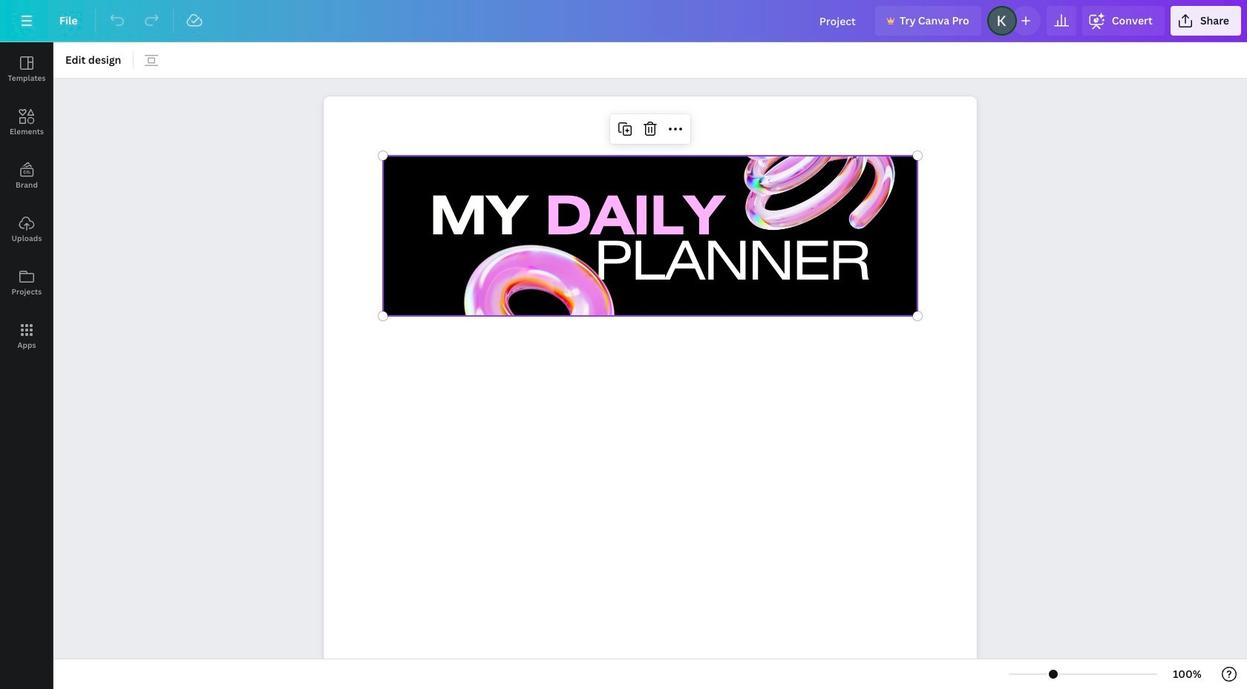 Task type: locate. For each thing, give the bounding box(es) containing it.
Zoom button
[[1164, 663, 1212, 687]]

None text field
[[324, 89, 977, 690]]

side panel tab list
[[0, 42, 53, 363]]



Task type: vqa. For each thing, say whether or not it's contained in the screenshot.
search field
no



Task type: describe. For each thing, give the bounding box(es) containing it.
main menu bar
[[0, 0, 1247, 42]]

Design title text field
[[808, 6, 869, 36]]



